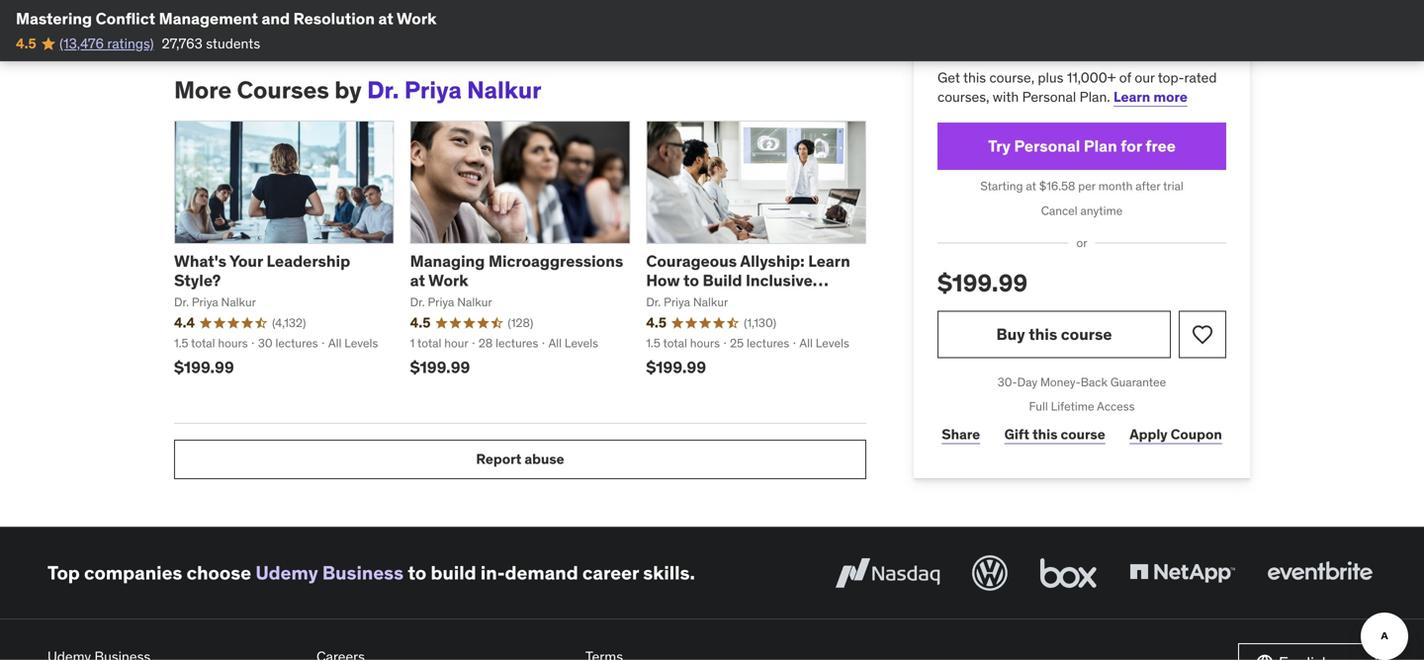 Task type: locate. For each thing, give the bounding box(es) containing it.
course,
[[990, 69, 1035, 86]]

work up hour
[[429, 270, 469, 291]]

levels right 25 lectures
[[816, 336, 850, 351]]

more
[[174, 75, 232, 105]]

2 total from the left
[[418, 336, 442, 351]]

lectures down 128 reviews element
[[496, 336, 539, 351]]

1.5 total hours down dr. priya nalkur
[[646, 336, 720, 351]]

what's your leadership style? link
[[174, 251, 350, 291]]

levels left 1
[[345, 336, 378, 351]]

0 vertical spatial at
[[378, 8, 394, 29]]

buy this course button
[[938, 311, 1171, 359]]

levels
[[345, 336, 378, 351], [565, 336, 599, 351], [816, 336, 850, 351]]

course inside buy this course button
[[1061, 324, 1113, 345]]

learn
[[1114, 88, 1151, 106], [808, 251, 851, 272]]

day
[[1018, 375, 1038, 390]]

1 1.5 from the left
[[174, 336, 188, 351]]

3 all from the left
[[800, 336, 813, 351]]

all for courageous allyship: learn how to build inclusive workplaces
[[800, 336, 813, 351]]

25
[[730, 336, 744, 351]]

box image
[[1036, 552, 1102, 596]]

starting at $16.58 per month after trial cancel anytime
[[981, 179, 1184, 218]]

priya
[[404, 75, 462, 105], [192, 295, 218, 310], [428, 295, 454, 310], [664, 295, 691, 310]]

total for style?
[[191, 336, 215, 351]]

1 lectures from the left
[[275, 336, 318, 351]]

at up 1
[[410, 270, 425, 291]]

1 total hour
[[410, 336, 469, 351]]

total down dr. priya nalkur
[[663, 336, 687, 351]]

to up dr. priya nalkur
[[684, 270, 699, 291]]

learn down of
[[1114, 88, 1151, 106]]

dr. up 1
[[410, 295, 425, 310]]

3 all levels from the left
[[800, 336, 850, 351]]

what's
[[174, 251, 227, 272]]

1 horizontal spatial total
[[418, 336, 442, 351]]

nalkur inside managing microaggressions at work dr. priya nalkur
[[457, 295, 492, 310]]

1 horizontal spatial all
[[549, 336, 562, 351]]

all right 28 lectures
[[549, 336, 562, 351]]

$199.99 for courageous allyship: learn how to build inclusive workplaces
[[646, 358, 706, 378]]

1 horizontal spatial levels
[[565, 336, 599, 351]]

students
[[206, 35, 260, 52]]

1 horizontal spatial hours
[[690, 336, 720, 351]]

all for what's your leadership style?
[[328, 336, 342, 351]]

try
[[988, 136, 1011, 156]]

coupon
[[1171, 426, 1223, 444]]

courses
[[938, 35, 1010, 60]]

2 vertical spatial to
[[408, 562, 427, 585]]

this right gift
[[1033, 426, 1058, 444]]

to left udemy's
[[1034, 10, 1054, 34]]

levels right 28 lectures
[[565, 336, 599, 351]]

1.5 down dr. priya nalkur
[[646, 336, 661, 351]]

career
[[583, 562, 639, 585]]

0 vertical spatial this
[[964, 69, 986, 86]]

this for gift
[[1033, 426, 1058, 444]]

course
[[1061, 324, 1113, 345], [1061, 426, 1106, 444]]

1 levels from the left
[[345, 336, 378, 351]]

2 horizontal spatial all
[[800, 336, 813, 351]]

2 vertical spatial this
[[1033, 426, 1058, 444]]

gift this course link
[[1001, 416, 1110, 455]]

courses
[[237, 75, 329, 105]]

with
[[993, 88, 1019, 106]]

128 reviews element
[[508, 315, 534, 332]]

2 horizontal spatial lectures
[[747, 336, 790, 351]]

volkswagen image
[[969, 552, 1012, 596]]

0 horizontal spatial to
[[408, 562, 427, 585]]

1 horizontal spatial 1.5 total hours
[[646, 336, 720, 351]]

all
[[328, 336, 342, 351], [549, 336, 562, 351], [800, 336, 813, 351]]

0 horizontal spatial hours
[[218, 336, 248, 351]]

to inside the courageous allyship: learn how to build inclusive workplaces
[[684, 270, 699, 291]]

priya inside what's your leadership style? dr. priya nalkur
[[192, 295, 218, 310]]

learn right the allyship:
[[808, 251, 851, 272]]

levels for what's your leadership style?
[[345, 336, 378, 351]]

apply
[[1130, 426, 1168, 444]]

hours for what's your leadership style?
[[218, 336, 248, 351]]

1.5
[[174, 336, 188, 351], [646, 336, 661, 351]]

dr. up "4.4" in the left of the page
[[174, 295, 189, 310]]

0 vertical spatial course
[[1061, 324, 1113, 345]]

learn more
[[1114, 88, 1188, 106]]

2 hours from the left
[[690, 336, 720, 351]]

1.5 total hours for courageous allyship: learn how to build inclusive workplaces
[[646, 336, 720, 351]]

priya down 'how'
[[664, 295, 691, 310]]

priya right by
[[404, 75, 462, 105]]

2 horizontal spatial at
[[1026, 179, 1037, 194]]

27,763
[[162, 35, 203, 52]]

subscribe to udemy's top courses
[[938, 10, 1172, 60]]

(1,130)
[[744, 315, 777, 331]]

nalkur
[[467, 75, 542, 105], [221, 295, 256, 310], [457, 295, 492, 310], [693, 295, 728, 310]]

2 horizontal spatial levels
[[816, 336, 850, 351]]

1 vertical spatial course
[[1061, 426, 1106, 444]]

1 vertical spatial at
[[1026, 179, 1037, 194]]

at left the $16.58
[[1026, 179, 1037, 194]]

1 vertical spatial to
[[684, 270, 699, 291]]

1 horizontal spatial to
[[684, 270, 699, 291]]

(128)
[[508, 315, 534, 331]]

build
[[431, 562, 476, 585]]

0 vertical spatial personal
[[1023, 88, 1077, 106]]

0 vertical spatial learn
[[1114, 88, 1151, 106]]

1 horizontal spatial 1.5
[[646, 336, 661, 351]]

4.5 down dr. priya nalkur
[[646, 314, 667, 332]]

hours left 30
[[218, 336, 248, 351]]

0 horizontal spatial lectures
[[275, 336, 318, 351]]

2 1.5 from the left
[[646, 336, 661, 351]]

lifetime
[[1051, 399, 1095, 415]]

1 course from the top
[[1061, 324, 1113, 345]]

style?
[[174, 270, 221, 291]]

4.5 down mastering
[[16, 35, 36, 52]]

1 hours from the left
[[218, 336, 248, 351]]

courageous allyship: learn how to build inclusive workplaces link
[[646, 251, 851, 310]]

1 horizontal spatial lectures
[[496, 336, 539, 351]]

2 horizontal spatial total
[[663, 336, 687, 351]]

0 horizontal spatial 1.5 total hours
[[174, 336, 248, 351]]

netapp image
[[1126, 552, 1240, 596]]

all right 25 lectures
[[800, 336, 813, 351]]

to left build
[[408, 562, 427, 585]]

0 horizontal spatial levels
[[345, 336, 378, 351]]

personal inside 'link'
[[1015, 136, 1081, 156]]

show
[[187, 16, 224, 33]]

work
[[397, 8, 437, 29], [429, 270, 469, 291]]

per
[[1079, 179, 1096, 194]]

demand
[[505, 562, 578, 585]]

total right 1
[[418, 336, 442, 351]]

$199.99 down 1 total hour
[[410, 358, 470, 378]]

0 horizontal spatial learn
[[808, 251, 851, 272]]

2 all from the left
[[549, 336, 562, 351]]

at inside starting at $16.58 per month after trial cancel anytime
[[1026, 179, 1037, 194]]

this right buy
[[1029, 324, 1058, 345]]

personal down plus
[[1023, 88, 1077, 106]]

4.5 up 1
[[410, 314, 431, 332]]

$199.99 down dr. priya nalkur
[[646, 358, 706, 378]]

all right 30 lectures
[[328, 336, 342, 351]]

(4,132)
[[272, 315, 306, 331]]

how
[[646, 270, 680, 291]]

1 vertical spatial personal
[[1015, 136, 1081, 156]]

2 vertical spatial at
[[410, 270, 425, 291]]

1 horizontal spatial all levels
[[549, 336, 599, 351]]

at right resolution
[[378, 8, 394, 29]]

personal
[[1023, 88, 1077, 106], [1015, 136, 1081, 156]]

share
[[942, 426, 981, 444]]

total down "4.4" in the left of the page
[[191, 336, 215, 351]]

lectures for your
[[275, 336, 318, 351]]

priya down style?
[[192, 295, 218, 310]]

course down lifetime
[[1061, 426, 1106, 444]]

1 horizontal spatial 4.5
[[410, 314, 431, 332]]

1 all from the left
[[328, 336, 342, 351]]

1.5 for what's your leadership style?
[[174, 336, 188, 351]]

all for managing microaggressions at work
[[549, 336, 562, 351]]

1 horizontal spatial at
[[410, 270, 425, 291]]

work up dr. priya nalkur link
[[397, 8, 437, 29]]

2 course from the top
[[1061, 426, 1106, 444]]

dr. right by
[[367, 75, 399, 105]]

show all reviews
[[187, 16, 297, 33]]

1 total from the left
[[191, 336, 215, 351]]

top
[[1140, 10, 1172, 34]]

lectures down 4132 reviews element
[[275, 336, 318, 351]]

1 all levels from the left
[[328, 336, 378, 351]]

this for get
[[964, 69, 986, 86]]

2 horizontal spatial to
[[1034, 10, 1054, 34]]

choose
[[187, 562, 251, 585]]

0 horizontal spatial 1.5
[[174, 336, 188, 351]]

course for buy this course
[[1061, 324, 1113, 345]]

rated
[[1185, 69, 1217, 86]]

(13,476 ratings)
[[60, 35, 154, 52]]

course up back
[[1061, 324, 1113, 345]]

this inside get this course, plus 11,000+ of our top-rated courses, with personal plan.
[[964, 69, 986, 86]]

wishlist image
[[1191, 323, 1215, 347]]

this inside button
[[1029, 324, 1058, 345]]

0 vertical spatial to
[[1034, 10, 1054, 34]]

trial
[[1164, 179, 1184, 194]]

$199.99
[[938, 269, 1028, 298], [174, 358, 234, 378], [410, 358, 470, 378], [646, 358, 706, 378]]

microaggressions
[[489, 251, 624, 272]]

1 vertical spatial this
[[1029, 324, 1058, 345]]

all levels left 1
[[328, 336, 378, 351]]

hours for courageous allyship: learn how to build inclusive workplaces
[[690, 336, 720, 351]]

2 all levels from the left
[[549, 336, 599, 351]]

1.5 total hours down "4.4" in the left of the page
[[174, 336, 248, 351]]

1 vertical spatial learn
[[808, 251, 851, 272]]

course inside gift this course link
[[1061, 426, 1106, 444]]

0 vertical spatial work
[[397, 8, 437, 29]]

lectures down 1130 reviews element
[[747, 336, 790, 351]]

1 vertical spatial work
[[429, 270, 469, 291]]

2 horizontal spatial 4.5
[[646, 314, 667, 332]]

udemy
[[256, 562, 318, 585]]

2 horizontal spatial all levels
[[800, 336, 850, 351]]

personal up the $16.58
[[1015, 136, 1081, 156]]

1.5 total hours for what's your leadership style?
[[174, 336, 248, 351]]

3 levels from the left
[[816, 336, 850, 351]]

$199.99 for managing microaggressions at work
[[410, 358, 470, 378]]

get
[[938, 69, 961, 86]]

at
[[378, 8, 394, 29], [1026, 179, 1037, 194], [410, 270, 425, 291]]

$199.99 down "4.4" in the left of the page
[[174, 358, 234, 378]]

0 horizontal spatial all
[[328, 336, 342, 351]]

0 horizontal spatial all levels
[[328, 336, 378, 351]]

all levels right 28 lectures
[[549, 336, 599, 351]]

dr. priya nalkur link
[[367, 75, 542, 105]]

2 lectures from the left
[[496, 336, 539, 351]]

2 levels from the left
[[565, 336, 599, 351]]

this up courses,
[[964, 69, 986, 86]]

priya up 1 total hour
[[428, 295, 454, 310]]

1.5 total hours
[[174, 336, 248, 351], [646, 336, 720, 351]]

managing microaggressions at work dr. priya nalkur
[[410, 251, 624, 310]]

by
[[335, 75, 362, 105]]

$199.99 for what's your leadership style?
[[174, 358, 234, 378]]

2 1.5 total hours from the left
[[646, 336, 720, 351]]

hours left 25
[[690, 336, 720, 351]]

0 horizontal spatial total
[[191, 336, 215, 351]]

1 1.5 total hours from the left
[[174, 336, 248, 351]]

gift
[[1005, 426, 1030, 444]]

0 horizontal spatial at
[[378, 8, 394, 29]]

managing
[[410, 251, 485, 272]]

1.5 down "4.4" in the left of the page
[[174, 336, 188, 351]]

all levels right 25 lectures
[[800, 336, 850, 351]]

4.5 for managing microaggressions at work
[[410, 314, 431, 332]]



Task type: vqa. For each thing, say whether or not it's contained in the screenshot.


Task type: describe. For each thing, give the bounding box(es) containing it.
guarantee
[[1111, 375, 1167, 390]]

business
[[322, 562, 404, 585]]

get this course, plus 11,000+ of our top-rated courses, with personal plan.
[[938, 69, 1217, 106]]

our
[[1135, 69, 1155, 86]]

courageous
[[646, 251, 737, 272]]

report
[[476, 451, 522, 469]]

4.5 for courageous allyship: learn how to build inclusive workplaces
[[646, 314, 667, 332]]

show all reviews button
[[174, 5, 309, 45]]

managing microaggressions at work link
[[410, 251, 624, 291]]

mastering
[[16, 8, 92, 29]]

your
[[229, 251, 263, 272]]

dr. priya nalkur
[[646, 295, 728, 310]]

full
[[1029, 399, 1048, 415]]

this for buy
[[1029, 324, 1058, 345]]

back
[[1081, 375, 1108, 390]]

conflict
[[96, 8, 155, 29]]

free
[[1146, 136, 1176, 156]]

small image
[[1255, 654, 1275, 661]]

priya inside managing microaggressions at work dr. priya nalkur
[[428, 295, 454, 310]]

dr. inside what's your leadership style? dr. priya nalkur
[[174, 295, 189, 310]]

30 lectures
[[258, 336, 318, 351]]

dr. down 'how'
[[646, 295, 661, 310]]

plan.
[[1080, 88, 1111, 106]]

buy this course
[[997, 324, 1113, 345]]

learn inside the courageous allyship: learn how to build inclusive workplaces
[[808, 251, 851, 272]]

30
[[258, 336, 273, 351]]

more courses by dr. priya nalkur
[[174, 75, 542, 105]]

reviews
[[246, 16, 297, 33]]

1
[[410, 336, 415, 351]]

courageous allyship: learn how to build inclusive workplaces
[[646, 251, 851, 310]]

top companies choose udemy business to build in-demand career skills.
[[47, 562, 695, 585]]

at inside managing microaggressions at work dr. priya nalkur
[[410, 270, 425, 291]]

after
[[1136, 179, 1161, 194]]

share button
[[938, 416, 985, 455]]

buy
[[997, 324, 1026, 345]]

total for work
[[418, 336, 442, 351]]

gift this course
[[1005, 426, 1106, 444]]

inclusive
[[746, 270, 813, 291]]

report abuse
[[476, 451, 565, 469]]

work inside managing microaggressions at work dr. priya nalkur
[[429, 270, 469, 291]]

levels for managing microaggressions at work
[[565, 336, 599, 351]]

25 lectures
[[730, 336, 790, 351]]

cancel
[[1042, 203, 1078, 218]]

abuse
[[525, 451, 565, 469]]

1 horizontal spatial learn
[[1114, 88, 1151, 106]]

access
[[1097, 399, 1135, 415]]

all levels for courageous allyship: learn how to build inclusive workplaces
[[800, 336, 850, 351]]

3 total from the left
[[663, 336, 687, 351]]

companies
[[84, 562, 182, 585]]

course for gift this course
[[1061, 426, 1106, 444]]

(13,476
[[60, 35, 104, 52]]

udemy business link
[[256, 562, 404, 585]]

1130 reviews element
[[744, 315, 777, 332]]

for
[[1121, 136, 1142, 156]]

$199.99 up buy
[[938, 269, 1028, 298]]

anytime
[[1081, 203, 1123, 218]]

nasdaq image
[[831, 552, 945, 596]]

skills.
[[643, 562, 695, 585]]

4.4
[[174, 314, 195, 332]]

management
[[159, 8, 258, 29]]

of
[[1120, 69, 1132, 86]]

month
[[1099, 179, 1133, 194]]

allyship:
[[740, 251, 805, 272]]

0 horizontal spatial 4.5
[[16, 35, 36, 52]]

apply coupon
[[1130, 426, 1223, 444]]

top
[[47, 562, 80, 585]]

courses,
[[938, 88, 990, 106]]

apply coupon button
[[1126, 416, 1227, 455]]

30-day money-back guarantee full lifetime access
[[998, 375, 1167, 415]]

all
[[227, 16, 243, 33]]

30-
[[998, 375, 1018, 390]]

all levels for what's your leadership style?
[[328, 336, 378, 351]]

ratings)
[[107, 35, 154, 52]]

resolution
[[294, 8, 375, 29]]

all levels for managing microaggressions at work
[[549, 336, 599, 351]]

plus
[[1038, 69, 1064, 86]]

starting
[[981, 179, 1023, 194]]

workplaces
[[646, 289, 736, 310]]

leadership
[[267, 251, 350, 272]]

28
[[479, 336, 493, 351]]

what's your leadership style? dr. priya nalkur
[[174, 251, 350, 310]]

lectures for microaggressions
[[496, 336, 539, 351]]

3 lectures from the left
[[747, 336, 790, 351]]

money-
[[1041, 375, 1081, 390]]

levels for courageous allyship: learn how to build inclusive workplaces
[[816, 336, 850, 351]]

$16.58
[[1040, 179, 1076, 194]]

4132 reviews element
[[272, 315, 306, 332]]

1.5 for courageous allyship: learn how to build inclusive workplaces
[[646, 336, 661, 351]]

to inside the subscribe to udemy's top courses
[[1034, 10, 1054, 34]]

28 lectures
[[479, 336, 539, 351]]

eventbrite image
[[1263, 552, 1377, 596]]

try personal plan for free
[[988, 136, 1176, 156]]

nalkur inside what's your leadership style? dr. priya nalkur
[[221, 295, 256, 310]]

report abuse button
[[174, 440, 867, 480]]

personal inside get this course, plus 11,000+ of our top-rated courses, with personal plan.
[[1023, 88, 1077, 106]]

udemy's
[[1057, 10, 1137, 34]]

11,000+
[[1067, 69, 1116, 86]]

dr. inside managing microaggressions at work dr. priya nalkur
[[410, 295, 425, 310]]

or
[[1077, 236, 1088, 251]]

more
[[1154, 88, 1188, 106]]

plan
[[1084, 136, 1118, 156]]

learn more link
[[1114, 88, 1188, 106]]

and
[[262, 8, 290, 29]]

subscribe
[[938, 10, 1031, 34]]

in-
[[481, 562, 505, 585]]



